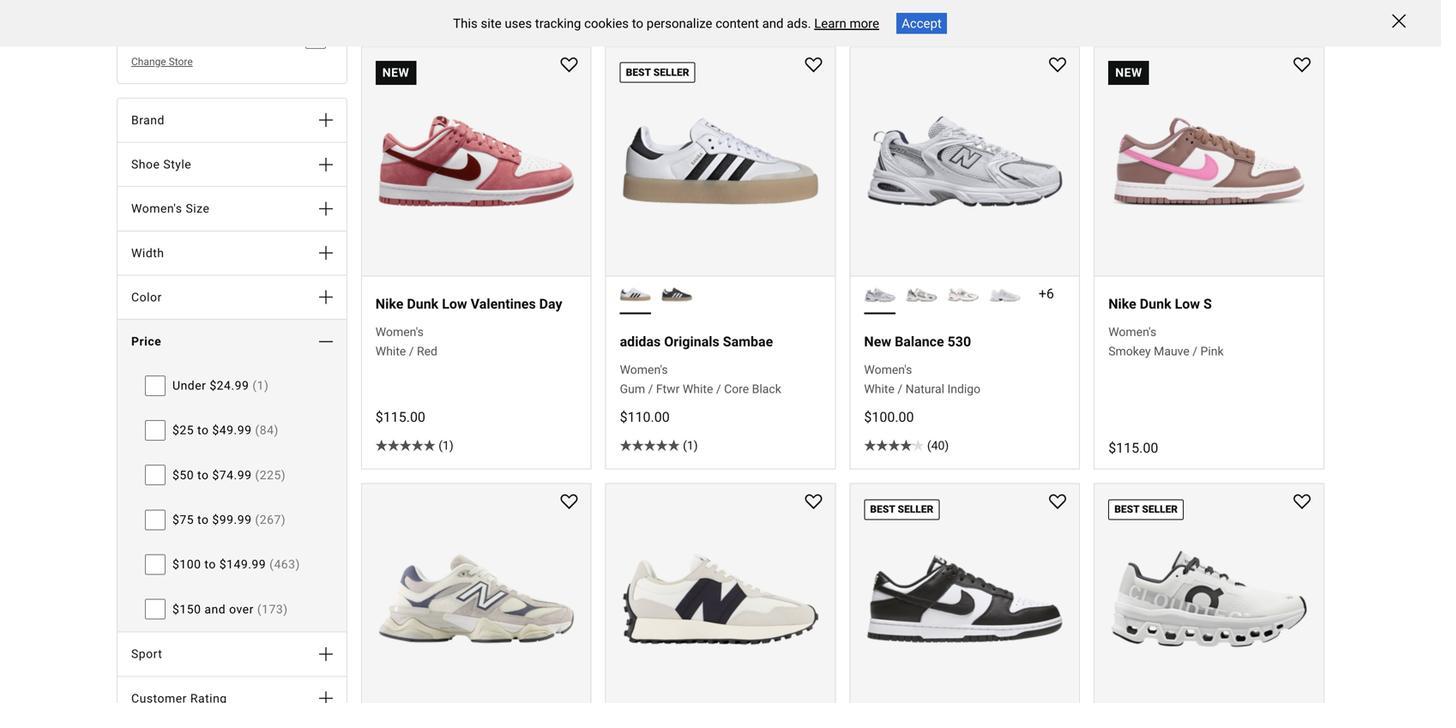 Task type: locate. For each thing, give the bounding box(es) containing it.
1 vertical spatial $115.00
[[1109, 440, 1159, 456]]

adidas originals sambae
[[620, 334, 773, 350]]

personalize
[[647, 16, 713, 31]]

palisades
[[211, 13, 263, 27]]

white up $100.00
[[864, 382, 895, 396]]

women's up gum on the left
[[620, 363, 668, 377]]

manage favorites - on cloudmonster - women's image
[[1294, 495, 1311, 512]]

0 horizontal spatial new
[[382, 65, 410, 80]]

women's inside women's white / red
[[376, 325, 424, 339]]

0 horizontal spatial white
[[376, 344, 406, 359]]

1 horizontal spatial and
[[762, 16, 784, 31]]

best for manage favorites - on cloudmonster - women's image
[[1115, 504, 1140, 516]]

best seller for manage favorites - nike dunk low - women's image
[[870, 504, 934, 516]]

price
[[131, 335, 161, 349]]

dunk up women's white / red
[[407, 296, 439, 312]]

$25 to $49.99 ( 84 )
[[172, 424, 279, 438]]

(
[[253, 379, 257, 393], [255, 424, 260, 438], [439, 439, 443, 453], [683, 439, 687, 453], [927, 439, 931, 453], [255, 468, 260, 482], [255, 513, 260, 527], [270, 558, 274, 572], [257, 603, 262, 617]]

women's
[[131, 202, 182, 216], [376, 325, 424, 339], [1109, 325, 1157, 339], [620, 363, 668, 377], [864, 363, 912, 377]]

$75
[[172, 513, 194, 527]]

267
[[260, 513, 281, 527]]

low
[[442, 296, 467, 312], [1175, 296, 1200, 312]]

1 low from the left
[[442, 296, 467, 312]]

1 horizontal spatial dunk
[[1140, 296, 1172, 312]]

manage favorites - nike dunk low valentines day - women's image
[[561, 57, 578, 74]]

1 dunk from the left
[[407, 296, 439, 312]]

0 vertical spatial and
[[762, 16, 784, 31]]

adidas originals sambae - women's gum/ftwr white/core black image
[[620, 279, 651, 310]]

0 horizontal spatial $115.00
[[376, 409, 425, 425]]

low left valentines
[[442, 296, 467, 312]]

color
[[131, 290, 162, 305]]

$149.99
[[219, 558, 266, 572]]

women's inside dropdown button
[[131, 202, 182, 216]]

women's white / red
[[376, 325, 438, 359]]

1 horizontal spatial best
[[870, 504, 895, 516]]

white inside women's white / red
[[376, 344, 406, 359]]

0 horizontal spatial best seller
[[626, 66, 689, 78]]

2 horizontal spatial seller
[[1142, 504, 1178, 516]]

white inside women's white / natural indigo
[[864, 382, 895, 396]]

$50 to $74.99 ( 225 )
[[172, 468, 286, 482]]

2 horizontal spatial best
[[1115, 504, 1140, 516]]

1 horizontal spatial best seller
[[870, 504, 934, 516]]

1 for $110.00
[[687, 439, 694, 453]]

white inside women's gum / ftwr white / core black
[[683, 382, 713, 396]]

2 ( 1 ) from the left
[[683, 439, 698, 453]]

1 horizontal spatial low
[[1175, 296, 1200, 312]]

nike up women's white / red
[[376, 296, 404, 312]]

women's left size
[[131, 202, 182, 216]]

nike for nike dunk low s
[[1109, 296, 1137, 312]]

new for nike dunk low s
[[1116, 65, 1143, 80]]

and left the ads. at the right top of the page
[[762, 16, 784, 31]]

0 horizontal spatial dunk
[[407, 296, 439, 312]]

gum
[[620, 382, 645, 396]]

best
[[626, 66, 651, 78], [870, 504, 895, 516], [1115, 504, 1140, 516]]

white right "ftwr" in the bottom of the page
[[683, 382, 713, 396]]

new for nike dunk low valentines day
[[382, 65, 410, 80]]

/ left red at the left of page
[[409, 344, 414, 359]]

2 horizontal spatial 1
[[687, 439, 694, 453]]

seller for manage favorites - on cloudmonster - women's image
[[1142, 504, 1178, 516]]

women's inside women's white / natural indigo
[[864, 363, 912, 377]]

women's for $115.00
[[376, 325, 424, 339]]

ads.
[[787, 16, 811, 31]]

best seller
[[626, 66, 689, 78], [870, 504, 934, 516], [1115, 504, 1178, 516]]

dunk
[[407, 296, 439, 312], [1140, 296, 1172, 312]]

1 horizontal spatial ( 1 )
[[683, 439, 698, 453]]

core
[[724, 382, 749, 396]]

/ for new balance 530
[[898, 382, 903, 396]]

and
[[762, 16, 784, 31], [205, 603, 226, 617]]

1
[[257, 379, 264, 393], [443, 439, 450, 453], [687, 439, 694, 453]]

brand button
[[118, 98, 346, 142]]

new balance 530 - women's silver/grey image
[[906, 279, 937, 310]]

1 horizontal spatial seller
[[898, 504, 934, 516]]

and left 'over'
[[205, 603, 226, 617]]

to right cookies
[[632, 16, 644, 31]]

center
[[131, 34, 167, 48]]

best right manage favorites - nike dunk low - women's image
[[1115, 504, 1140, 516]]

2 nike from the left
[[1109, 296, 1137, 312]]

/ inside women's white / natural indigo
[[898, 382, 903, 396]]

women's white / natural indigo
[[864, 363, 981, 396]]

$74.99
[[212, 468, 252, 482]]

nike for nike dunk low valentines day
[[376, 296, 404, 312]]

463
[[274, 558, 296, 572]]

women's up smokey
[[1109, 325, 1157, 339]]

to
[[632, 16, 644, 31], [197, 424, 209, 438], [197, 468, 209, 482], [197, 513, 209, 527], [205, 558, 216, 572]]

balance
[[895, 334, 944, 350]]

2 horizontal spatial white
[[864, 382, 895, 396]]

$150
[[172, 603, 201, 617]]

nike up smokey
[[1109, 296, 1137, 312]]

to right $100
[[205, 558, 216, 572]]

/ left 'natural'
[[898, 382, 903, 396]]

2 horizontal spatial new
[[1116, 65, 1143, 80]]

$115.00
[[376, 409, 425, 425], [1109, 440, 1159, 456]]

/ inside 'women's smokey mauve / pink'
[[1193, 344, 1198, 359]]

dunk for nike dunk low s
[[1140, 296, 1172, 312]]

$100 to $149.99 ( 463 )
[[172, 558, 300, 572]]

/ inside women's white / red
[[409, 344, 414, 359]]

2 dunk from the left
[[1140, 296, 1172, 312]]

seller
[[654, 66, 689, 78], [898, 504, 934, 516], [1142, 504, 1178, 516]]

price button
[[118, 320, 346, 364]]

1 horizontal spatial white
[[683, 382, 713, 396]]

white left red at the left of page
[[376, 344, 406, 359]]

to right $75
[[197, 513, 209, 527]]

0 horizontal spatial best
[[626, 66, 651, 78]]

2 low from the left
[[1175, 296, 1200, 312]]

nike
[[376, 296, 404, 312], [1109, 296, 1137, 312]]

cookie banner region
[[0, 0, 1441, 47]]

$99.99
[[212, 513, 252, 527]]

★★★★★
[[376, 439, 436, 453], [376, 439, 436, 453], [620, 439, 680, 453], [620, 439, 680, 453], [864, 439, 924, 453], [864, 439, 924, 453]]

1 vertical spatial and
[[205, 603, 226, 617]]

best seller for manage favorites - on cloudmonster - women's image
[[1115, 504, 1178, 516]]

women's inside women's gum / ftwr white / core black
[[620, 363, 668, 377]]

women's up red at the left of page
[[376, 325, 424, 339]]

1 nike from the left
[[376, 296, 404, 312]]

$25
[[172, 424, 194, 438]]

0 horizontal spatial seller
[[654, 66, 689, 78]]

low for valentines
[[442, 296, 467, 312]]

more
[[850, 16, 879, 31]]

best down this site uses tracking cookies to personalize content and ads. learn more
[[626, 66, 651, 78]]

/ left pink
[[1193, 344, 1198, 359]]

new balance 530 - women's white/blue haze image
[[989, 279, 1021, 310]]

best for manage favorites - adidas originals sambae - women's icon
[[626, 66, 651, 78]]

2 horizontal spatial best seller
[[1115, 504, 1178, 516]]

to right $50
[[197, 468, 209, 482]]

/ left "ftwr" in the bottom of the page
[[648, 382, 653, 396]]

1 ( 1 ) from the left
[[439, 439, 454, 453]]

1 horizontal spatial 1
[[443, 439, 450, 453]]

pink
[[1201, 344, 1224, 359]]

manage favorites - nike dunk low - women's image
[[1049, 495, 1067, 512]]

0 horizontal spatial ( 1 )
[[439, 439, 454, 453]]

1 horizontal spatial nike
[[1109, 296, 1137, 312]]

to right $25
[[197, 424, 209, 438]]

low left s
[[1175, 296, 1200, 312]]

)
[[264, 379, 269, 393], [274, 424, 279, 438], [450, 439, 454, 453], [694, 439, 698, 453], [945, 439, 949, 453], [281, 468, 286, 482], [281, 513, 286, 527], [296, 558, 300, 572], [283, 603, 288, 617]]

best right manage favorites - new balance 327 - women's image
[[870, 504, 895, 516]]

/
[[409, 344, 414, 359], [1193, 344, 1198, 359], [648, 382, 653, 396], [716, 382, 721, 396], [898, 382, 903, 396]]

accept
[[902, 16, 942, 31]]

to for $50 to $74.99 ( 225 )
[[197, 468, 209, 482]]

and inside the cookie banner "region"
[[762, 16, 784, 31]]

dunk up 'women's smokey mauve / pink'
[[1140, 296, 1172, 312]]

0 horizontal spatial nike
[[376, 296, 404, 312]]

0 horizontal spatial and
[[205, 603, 226, 617]]

0 horizontal spatial low
[[442, 296, 467, 312]]

over
[[229, 603, 254, 617]]

best for manage favorites - nike dunk low - women's image
[[870, 504, 895, 516]]

new
[[382, 65, 410, 80], [1116, 65, 1143, 80], [864, 334, 892, 350]]

women's down 'new balance 530' at the top of the page
[[864, 363, 912, 377]]

style
[[163, 157, 192, 172]]

( 1 )
[[439, 439, 454, 453], [683, 439, 698, 453]]

women's size
[[131, 202, 210, 216]]

brand
[[131, 113, 165, 127]]

white
[[376, 344, 406, 359], [683, 382, 713, 396], [864, 382, 895, 396]]

seller for manage favorites - nike dunk low - women's image
[[898, 504, 934, 516]]

1 for $115.00
[[443, 439, 450, 453]]



Task type: vqa. For each thing, say whether or not it's contained in the screenshot.
$25 to $49.99 ( 84 )'s TO
yes



Task type: describe. For each thing, give the bounding box(es) containing it.
under $24.99 ( 1 )
[[172, 379, 269, 393]]

$150 and over ( 173 )
[[172, 603, 288, 617]]

shoe
[[131, 157, 160, 172]]

0 vertical spatial $115.00
[[376, 409, 425, 425]]

nike dunk low s
[[1109, 296, 1212, 312]]

smokey
[[1109, 344, 1151, 359]]

close image
[[1393, 14, 1406, 28]]

( 1 ) for $115.00
[[439, 439, 454, 453]]

to for $100 to $149.99 ( 463 )
[[205, 558, 216, 572]]

$50
[[172, 468, 194, 482]]

content
[[716, 16, 759, 31]]

manage favorites - nike dunk low s - women's image
[[1294, 57, 1311, 74]]

1 horizontal spatial new
[[864, 334, 892, 350]]

width
[[131, 246, 164, 260]]

+ 6
[[1039, 286, 1054, 302]]

red
[[417, 344, 438, 359]]

white for nike
[[376, 344, 406, 359]]

width button
[[118, 231, 346, 275]]

$110.00
[[620, 409, 670, 425]]

tracking
[[535, 16, 581, 31]]

new balance 530 - women's white/silver/black image
[[948, 279, 979, 310]]

manage favorites - adidas originals sambae - women's image
[[805, 57, 822, 74]]

to for $25 to $49.99 ( 84 )
[[197, 424, 209, 438]]

$100.00
[[864, 409, 914, 425]]

this site uses tracking cookies to personalize content and ads. learn more
[[453, 16, 879, 31]]

women's for $100.00
[[864, 363, 912, 377]]

learn
[[814, 16, 847, 31]]

1 horizontal spatial $115.00
[[1109, 440, 1159, 456]]

natural
[[906, 382, 945, 396]]

530
[[948, 334, 971, 350]]

40
[[931, 439, 945, 453]]

nike dunk low valentines day
[[376, 296, 562, 312]]

change store button
[[131, 54, 298, 69]]

cookies
[[584, 16, 629, 31]]

s
[[1204, 296, 1212, 312]]

/ for adidas originals sambae
[[648, 382, 653, 396]]

women's for $110.00
[[620, 363, 668, 377]]

low for s
[[1175, 296, 1200, 312]]

uses
[[505, 16, 532, 31]]

women's smokey mauve / pink
[[1109, 325, 1224, 359]]

shoe style
[[131, 157, 192, 172]]

ftwr
[[656, 382, 680, 396]]

sport button
[[118, 633, 346, 676]]

this
[[453, 16, 478, 31]]

mauve
[[1154, 344, 1190, 359]]

women's gum / ftwr white / core black
[[620, 363, 781, 396]]

under
[[172, 379, 206, 393]]

225
[[260, 468, 281, 482]]

sport
[[131, 648, 162, 662]]

size
[[186, 202, 210, 216]]

new balance 530 - women's white/natural indigo image
[[864, 279, 896, 310]]

dunk for nike dunk low valentines day
[[407, 296, 439, 312]]

$49.99
[[212, 424, 252, 438]]

( 40 )
[[927, 439, 949, 453]]

adidas
[[620, 334, 661, 350]]

( 1 ) for $110.00
[[683, 439, 698, 453]]

/ for nike dunk low valentines day
[[409, 344, 414, 359]]

manage favorites - new balance 327 - women's image
[[805, 495, 822, 512]]

to inside the cookie banner "region"
[[632, 16, 644, 31]]

learn more link
[[814, 16, 879, 31]]

store
[[169, 56, 193, 68]]

valentines
[[471, 296, 536, 312]]

indigo
[[948, 382, 981, 396]]

color button
[[118, 276, 346, 319]]

adidas originals sambae - women's gum/white/core black image
[[662, 279, 693, 310]]

+
[[1039, 286, 1047, 302]]

$75 to $99.99 ( 267 )
[[172, 513, 286, 527]]

to for $75 to $99.99 ( 267 )
[[197, 513, 209, 527]]

shoe style button
[[118, 143, 346, 186]]

0 horizontal spatial 1
[[257, 379, 264, 393]]

manage favorites - new balance 530 - women's image
[[1049, 57, 1067, 74]]

white for new
[[864, 382, 895, 396]]

manage favorites - new balance 9060 - women's image
[[561, 495, 578, 512]]

84
[[260, 424, 274, 438]]

/ left core
[[716, 382, 721, 396]]

change
[[131, 56, 166, 68]]

sambae
[[723, 334, 773, 350]]

black
[[752, 382, 781, 396]]

seller for manage favorites - adidas originals sambae - women's icon
[[654, 66, 689, 78]]

site
[[481, 16, 502, 31]]

$100
[[172, 558, 201, 572]]

new balance 530
[[864, 334, 971, 350]]

women's inside 'women's smokey mauve / pink'
[[1109, 325, 1157, 339]]

women's size button
[[118, 187, 346, 231]]

best seller for manage favorites - adidas originals sambae - women's icon
[[626, 66, 689, 78]]

day
[[539, 296, 562, 312]]

originals
[[664, 334, 720, 350]]

$24.99
[[210, 379, 249, 393]]

6
[[1047, 286, 1054, 302]]

palisades center change store
[[131, 13, 263, 68]]

173
[[262, 603, 283, 617]]

accept button
[[897, 13, 947, 34]]



